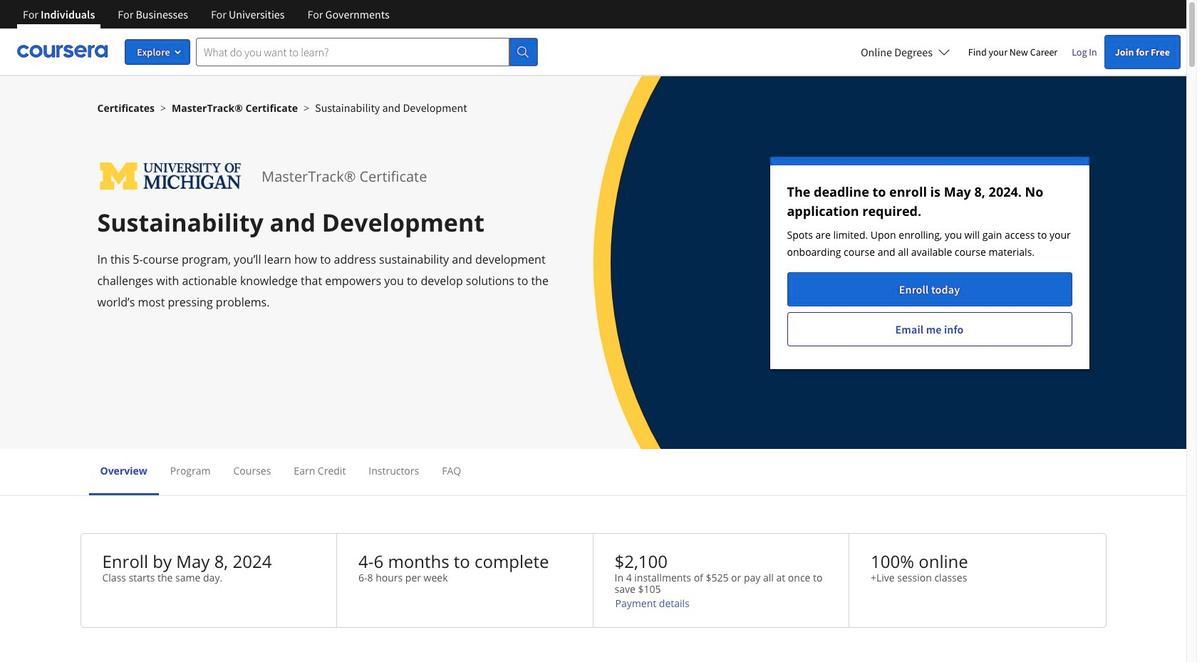 Task type: vqa. For each thing, say whether or not it's contained in the screenshot.
'online degrees'
no



Task type: describe. For each thing, give the bounding box(es) containing it.
banner navigation
[[11, 0, 401, 39]]



Task type: locate. For each thing, give the bounding box(es) containing it.
status
[[770, 157, 1090, 369]]

university of michigan image
[[97, 157, 245, 196]]

certificate menu element
[[89, 449, 1099, 496]]

What do you want to learn? text field
[[196, 37, 510, 66]]

coursera image
[[17, 40, 108, 63]]

None search field
[[196, 37, 538, 66]]



